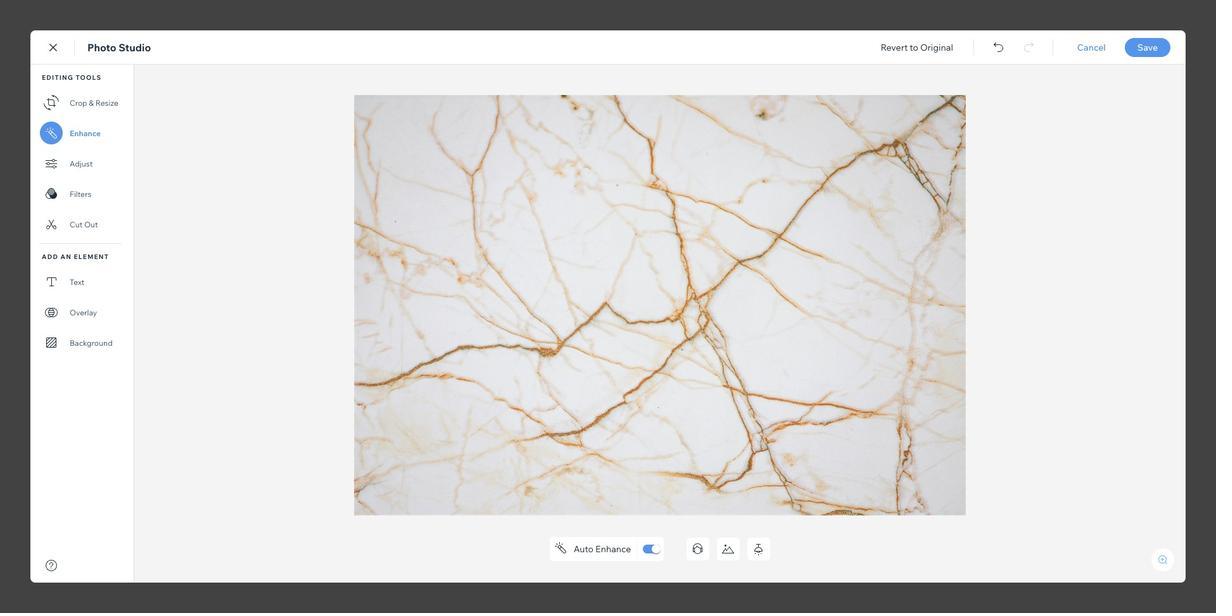 Task type: describe. For each thing, give the bounding box(es) containing it.
back button
[[15, 42, 51, 53]]

save
[[986, 42, 1006, 53]]

categories
[[9, 268, 48, 277]]

notes button
[[1140, 74, 1191, 91]]

add button
[[17, 80, 40, 118]]

monetize button
[[12, 346, 45, 384]]

back
[[30, 42, 51, 53]]

seo button
[[17, 186, 40, 224]]

preview button
[[1054, 42, 1087, 54]]

seo
[[20, 215, 36, 224]]

menu containing add
[[0, 72, 56, 445]]

preview
[[1054, 42, 1087, 54]]

Add a Catchy Title text field
[[397, 117, 852, 141]]

save button
[[971, 42, 1022, 53]]

notes
[[1163, 77, 1188, 88]]

monetize
[[12, 374, 45, 384]]

publish button
[[1106, 37, 1173, 58]]



Task type: locate. For each thing, give the bounding box(es) containing it.
publish
[[1124, 42, 1155, 53]]

tags
[[20, 321, 36, 331]]

translate button
[[12, 399, 44, 437]]

categories button
[[9, 239, 48, 277]]

translate
[[12, 428, 44, 437]]

menu
[[0, 72, 56, 445]]

settings
[[13, 162, 43, 171]]

marble te image
[[397, 207, 866, 529]]

tags button
[[17, 293, 40, 331]]

settings button
[[13, 133, 43, 171]]

add
[[21, 108, 36, 118]]



Task type: vqa. For each thing, say whether or not it's contained in the screenshot.
SEO
yes



